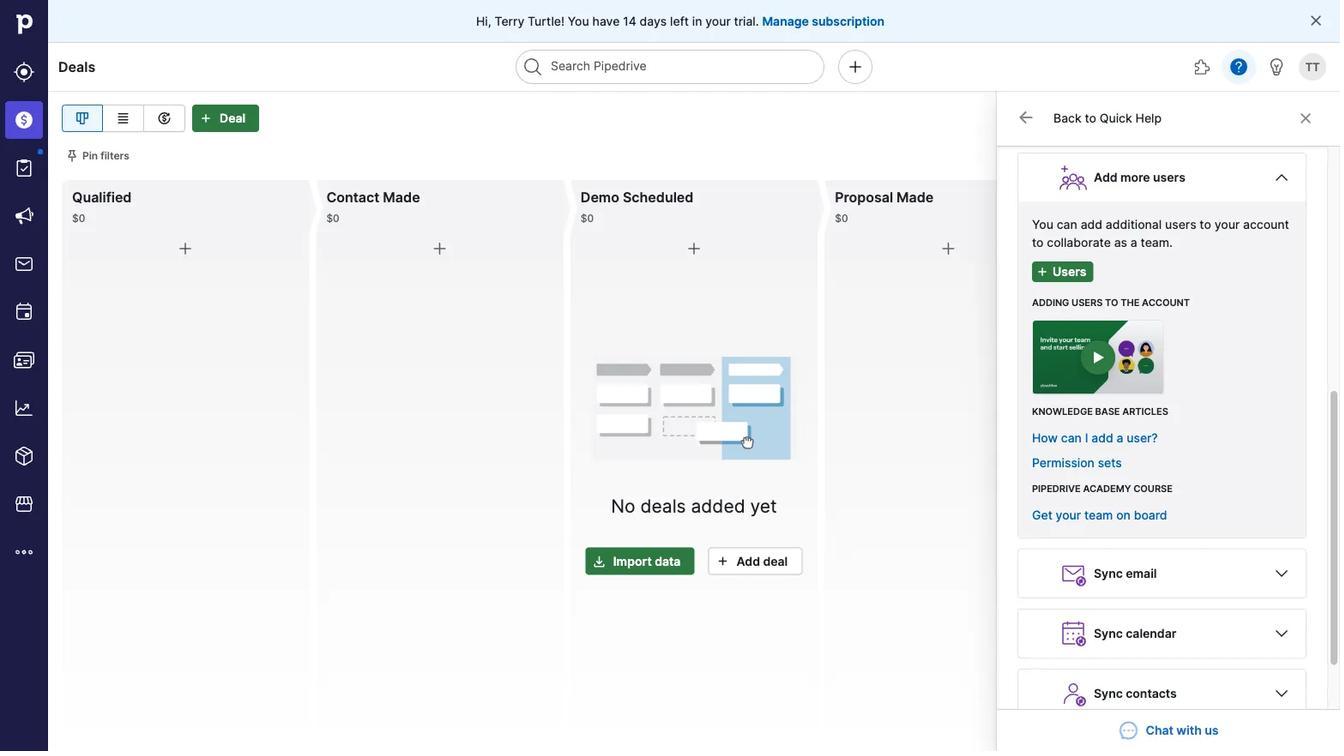 Task type: describe. For each thing, give the bounding box(es) containing it.
left
[[670, 14, 689, 28]]

quick
[[1100, 111, 1133, 126]]

deals
[[58, 58, 95, 75]]

demo scheduled
[[581, 189, 694, 206]]

back to quick help
[[1054, 111, 1162, 126]]

1 vertical spatial account
[[1142, 297, 1190, 309]]

sets
[[1098, 456, 1122, 470]]

how can i add a user?
[[1032, 431, 1158, 445]]

a inside you can add additional users to your account to collaborate as a team.
[[1131, 235, 1138, 250]]

negotiations
[[1090, 189, 1175, 206]]

pin filters
[[82, 150, 129, 162]]

permission sets
[[1032, 456, 1122, 470]]

import
[[613, 554, 652, 569]]

get your team on board
[[1032, 508, 1168, 523]]

quick add image
[[845, 57, 866, 77]]

to left the
[[1105, 297, 1119, 309]]

sync contacts
[[1094, 687, 1177, 702]]

articles
[[1123, 406, 1169, 418]]

$0
[[1055, 111, 1071, 126]]

sync email
[[1094, 567, 1157, 581]]

color primary image inside add deal button
[[713, 555, 733, 568]]

pipeline
[[1113, 111, 1159, 126]]

Search Pipedrive field
[[516, 50, 825, 84]]

users inside you can add additional users to your account to collaborate as a team.
[[1165, 217, 1197, 232]]

add inside you can add additional users to your account to collaborate as a team.
[[1081, 217, 1103, 232]]

color undefined image
[[14, 158, 34, 179]]

turtle!
[[528, 14, 565, 28]]

sync for sync contacts
[[1094, 687, 1123, 702]]

more image
[[14, 542, 34, 563]]

added
[[691, 495, 746, 517]]

manage subscription link
[[762, 12, 885, 30]]

color secondary image
[[1018, 109, 1035, 126]]

contact
[[326, 189, 380, 206]]

sync for sync email
[[1094, 567, 1123, 581]]

deal
[[220, 111, 246, 126]]

account inside you can add additional users to your account to collaborate as a team.
[[1244, 217, 1290, 232]]

course
[[1134, 484, 1173, 495]]

contacts image
[[14, 350, 34, 371]]

insights image
[[14, 398, 34, 419]]

board
[[1134, 508, 1168, 523]]

tt
[[1306, 60, 1320, 73]]

add deal button
[[708, 548, 803, 575]]

0 vertical spatial your
[[706, 14, 731, 28]]

chat with us
[[1146, 724, 1219, 739]]

manage
[[762, 14, 809, 28]]

tt button
[[1296, 50, 1330, 84]]

hi,
[[476, 14, 491, 28]]

next
[[1230, 150, 1253, 162]]

users link
[[1032, 262, 1094, 282]]

to up users link
[[1032, 235, 1044, 250]]

i
[[1085, 431, 1089, 445]]

deals image
[[14, 110, 34, 130]]

proposal made
[[835, 189, 934, 206]]

with
[[1177, 724, 1202, 739]]

color primary image inside pipeline button
[[1089, 112, 1109, 125]]

help
[[1136, 111, 1162, 126]]

pipedrive academy course
[[1032, 484, 1173, 495]]

calendar
[[1126, 627, 1177, 642]]

adding users to the account
[[1032, 297, 1190, 309]]

everyone button
[[1223, 105, 1327, 132]]

chat
[[1146, 724, 1174, 739]]

no
[[611, 495, 636, 517]]

more
[[1121, 170, 1151, 185]]

leads image
[[14, 62, 34, 82]]

base
[[1096, 406, 1120, 418]]

trial.
[[734, 14, 759, 28]]

permission
[[1032, 456, 1095, 470]]

made for proposal made
[[897, 189, 934, 206]]

data
[[655, 554, 681, 569]]

add for add more users
[[1094, 170, 1118, 185]]

team
[[1085, 508, 1113, 523]]

pipedrive
[[1032, 484, 1081, 495]]

back
[[1054, 111, 1082, 126]]

color primary inverted image
[[589, 555, 610, 568]]

deal
[[763, 554, 788, 569]]

no deals added yet
[[611, 495, 777, 517]]

by:
[[1211, 150, 1226, 162]]

color secondary image
[[1296, 112, 1317, 125]]

campaigns image
[[14, 206, 34, 227]]

days
[[640, 14, 667, 28]]

sort
[[1187, 150, 1208, 162]]

sync calendar
[[1094, 627, 1177, 642]]

sort by: next activity
[[1187, 150, 1292, 162]]

sales inbox image
[[14, 254, 34, 275]]

qualified
[[72, 189, 132, 206]]



Task type: vqa. For each thing, say whether or not it's contained in the screenshot.
Sales Inbox image
yes



Task type: locate. For each thing, give the bounding box(es) containing it.
1 vertical spatial color primary inverted image
[[1036, 265, 1050, 279]]

0 vertical spatial can
[[1057, 217, 1078, 232]]

collaborate
[[1047, 235, 1111, 250]]

2 sync from the top
[[1094, 627, 1123, 642]]

account
[[1244, 217, 1290, 232], [1142, 297, 1190, 309]]

sync
[[1094, 567, 1123, 581], [1094, 627, 1123, 642], [1094, 687, 1123, 702]]

knowledge base articles
[[1032, 406, 1169, 418]]

everyone
[[1247, 111, 1302, 126]]

pin filters button
[[62, 146, 136, 166]]

add up collaborate
[[1081, 217, 1103, 232]]

0 horizontal spatial made
[[383, 189, 420, 206]]

2 horizontal spatial your
[[1215, 217, 1240, 232]]

marketplace image
[[14, 494, 34, 515]]

get
[[1032, 508, 1053, 523]]

0 vertical spatial a
[[1131, 235, 1138, 250]]

a left the user?
[[1117, 431, 1124, 445]]

color primary image inside pin filters "button"
[[65, 149, 79, 163]]

sync left calendar
[[1094, 627, 1123, 642]]

your right in
[[706, 14, 731, 28]]

0 vertical spatial add
[[1094, 170, 1118, 185]]

1 horizontal spatial made
[[897, 189, 934, 206]]

color primary inverted image left users
[[1036, 265, 1050, 279]]

0 vertical spatial add
[[1081, 217, 1103, 232]]

how can i add a user? link
[[1032, 431, 1158, 445]]

your down started
[[1215, 217, 1240, 232]]

14
[[623, 14, 637, 28]]

made right contact
[[383, 189, 420, 206]]

quick help image
[[1229, 57, 1250, 77]]

us
[[1205, 724, 1219, 739]]

color primary image inside everyone button
[[1302, 112, 1323, 125]]

color primary image
[[1089, 112, 1109, 125], [1292, 149, 1306, 163], [1272, 167, 1292, 188], [175, 239, 196, 259], [684, 239, 705, 259], [938, 239, 959, 259], [713, 555, 733, 568], [1272, 564, 1292, 584], [1272, 684, 1292, 705]]

add more users
[[1094, 170, 1186, 185]]

on
[[1117, 508, 1131, 523]]

1 horizontal spatial add
[[1094, 170, 1118, 185]]

add inside button
[[737, 554, 760, 569]]

your right get
[[1056, 508, 1081, 523]]

0 horizontal spatial you
[[568, 14, 589, 28]]

in
[[692, 14, 702, 28]]

contacts
[[1126, 687, 1177, 702]]

user?
[[1127, 431, 1158, 445]]

color primary inverted image left deal
[[196, 112, 216, 125]]

color primary inverted image inside users link
[[1036, 265, 1050, 279]]

1 vertical spatial a
[[1117, 431, 1124, 445]]

adding
[[1032, 297, 1070, 309]]

can left i
[[1061, 431, 1082, 445]]

1 made from the left
[[383, 189, 420, 206]]

started
[[1178, 189, 1228, 206]]

deals
[[641, 495, 686, 517]]

account down activity
[[1244, 217, 1290, 232]]

forecast image
[[154, 108, 175, 129]]

sales assistant image
[[1267, 57, 1287, 77]]

2 vertical spatial users
[[1072, 297, 1103, 309]]

3 sync from the top
[[1094, 687, 1123, 702]]

change order image
[[1160, 149, 1173, 163]]

add left more
[[1094, 170, 1118, 185]]

menu
[[0, 0, 48, 752]]

users
[[1053, 265, 1087, 279]]

users down change order icon
[[1154, 170, 1186, 185]]

color primary inverted image for users
[[1036, 265, 1050, 279]]

filters
[[101, 150, 129, 162]]

knowledge
[[1032, 406, 1093, 418]]

activity
[[1256, 150, 1292, 162]]

a
[[1131, 235, 1138, 250], [1117, 431, 1124, 445]]

made
[[383, 189, 420, 206], [897, 189, 934, 206]]

1 vertical spatial can
[[1061, 431, 1082, 445]]

1 horizontal spatial a
[[1131, 235, 1138, 250]]

made right proposal
[[897, 189, 934, 206]]

your inside you can add additional users to your account to collaborate as a team.
[[1215, 217, 1240, 232]]

color primary inverted image inside deal button
[[196, 112, 216, 125]]

to down started
[[1200, 217, 1212, 232]]

permission sets link
[[1032, 456, 1122, 470]]

terry
[[495, 14, 525, 28]]

can up collaborate
[[1057, 217, 1078, 232]]

can for add
[[1057, 217, 1078, 232]]

color primary image
[[1310, 14, 1323, 27], [1302, 112, 1323, 125], [65, 149, 79, 163], [430, 239, 450, 259], [1272, 624, 1292, 645]]

a right as
[[1131, 235, 1138, 250]]

1 vertical spatial sync
[[1094, 627, 1123, 642]]

negotiations started
[[1090, 189, 1228, 206]]

to right the back
[[1085, 111, 1097, 126]]

add deal
[[737, 554, 788, 569]]

as
[[1115, 235, 1128, 250]]

you
[[568, 14, 589, 28], [1032, 217, 1054, 232]]

import data
[[613, 554, 681, 569]]

can for i
[[1061, 431, 1082, 445]]

you left have
[[568, 14, 589, 28]]

import data button
[[586, 548, 695, 575]]

demo
[[581, 189, 620, 206]]

2 made from the left
[[897, 189, 934, 206]]

list image
[[113, 108, 133, 129]]

add left deal
[[737, 554, 760, 569]]

2 vertical spatial sync
[[1094, 687, 1123, 702]]

email
[[1126, 567, 1157, 581]]

0 horizontal spatial account
[[1142, 297, 1190, 309]]

0 vertical spatial color primary inverted image
[[196, 112, 216, 125]]

your
[[706, 14, 731, 28], [1215, 217, 1240, 232], [1056, 508, 1081, 523]]

1 horizontal spatial account
[[1244, 217, 1290, 232]]

add right i
[[1092, 431, 1114, 445]]

scheduled
[[623, 189, 694, 206]]

pin
[[82, 150, 98, 162]]

you up collaborate
[[1032, 217, 1054, 232]]

made for contact made
[[383, 189, 420, 206]]

menu item
[[0, 96, 48, 144]]

subscription
[[812, 14, 885, 28]]

1 vertical spatial your
[[1215, 217, 1240, 232]]

yet
[[751, 495, 777, 517]]

academy
[[1083, 484, 1131, 495]]

can
[[1057, 217, 1078, 232], [1061, 431, 1082, 445]]

how
[[1032, 431, 1058, 445]]

0 vertical spatial you
[[568, 14, 589, 28]]

1 sync from the top
[[1094, 567, 1123, 581]]

home image
[[11, 11, 37, 37]]

0 vertical spatial sync
[[1094, 567, 1123, 581]]

deal button
[[192, 105, 259, 132]]

1 vertical spatial you
[[1032, 217, 1054, 232]]

products image
[[14, 446, 34, 467]]

hi, terry turtle! you have 14 days left in your  trial. manage subscription
[[476, 14, 885, 28]]

pipeline button
[[1084, 105, 1187, 132]]

0 horizontal spatial add
[[737, 554, 760, 569]]

0 horizontal spatial your
[[706, 14, 731, 28]]

have
[[593, 14, 620, 28]]

users down users
[[1072, 297, 1103, 309]]

1 vertical spatial add
[[737, 554, 760, 569]]

pipeline image
[[72, 108, 93, 129]]

0 vertical spatial users
[[1154, 170, 1186, 185]]

1 vertical spatial add
[[1092, 431, 1114, 445]]

1 horizontal spatial color primary inverted image
[[1036, 265, 1050, 279]]

additional
[[1106, 217, 1162, 232]]

sync left email
[[1094, 567, 1123, 581]]

1 vertical spatial users
[[1165, 217, 1197, 232]]

add for add deal
[[737, 554, 760, 569]]

can inside you can add additional users to your account to collaborate as a team.
[[1057, 217, 1078, 232]]

2 vertical spatial your
[[1056, 508, 1081, 523]]

you can add additional users to your account to collaborate as a team.
[[1032, 217, 1290, 250]]

users
[[1154, 170, 1186, 185], [1165, 217, 1197, 232], [1072, 297, 1103, 309]]

0 horizontal spatial color primary inverted image
[[196, 112, 216, 125]]

1 horizontal spatial your
[[1056, 508, 1081, 523]]

sync left the contacts
[[1094, 687, 1123, 702]]

0 horizontal spatial a
[[1117, 431, 1124, 445]]

color primary inverted image
[[196, 112, 216, 125], [1036, 265, 1050, 279]]

get your team on board link
[[1032, 508, 1168, 523]]

account right the
[[1142, 297, 1190, 309]]

activities image
[[14, 302, 34, 323]]

info image
[[1313, 149, 1327, 163]]

color primary inverted image for deal
[[196, 112, 216, 125]]

1 horizontal spatial you
[[1032, 217, 1054, 232]]

contact made
[[326, 189, 420, 206]]

proposal
[[835, 189, 893, 206]]

team.
[[1141, 235, 1173, 250]]

users up team.
[[1165, 217, 1197, 232]]

you inside you can add additional users to your account to collaborate as a team.
[[1032, 217, 1054, 232]]

the
[[1121, 297, 1140, 309]]

0 vertical spatial account
[[1244, 217, 1290, 232]]

sync for sync calendar
[[1094, 627, 1123, 642]]



